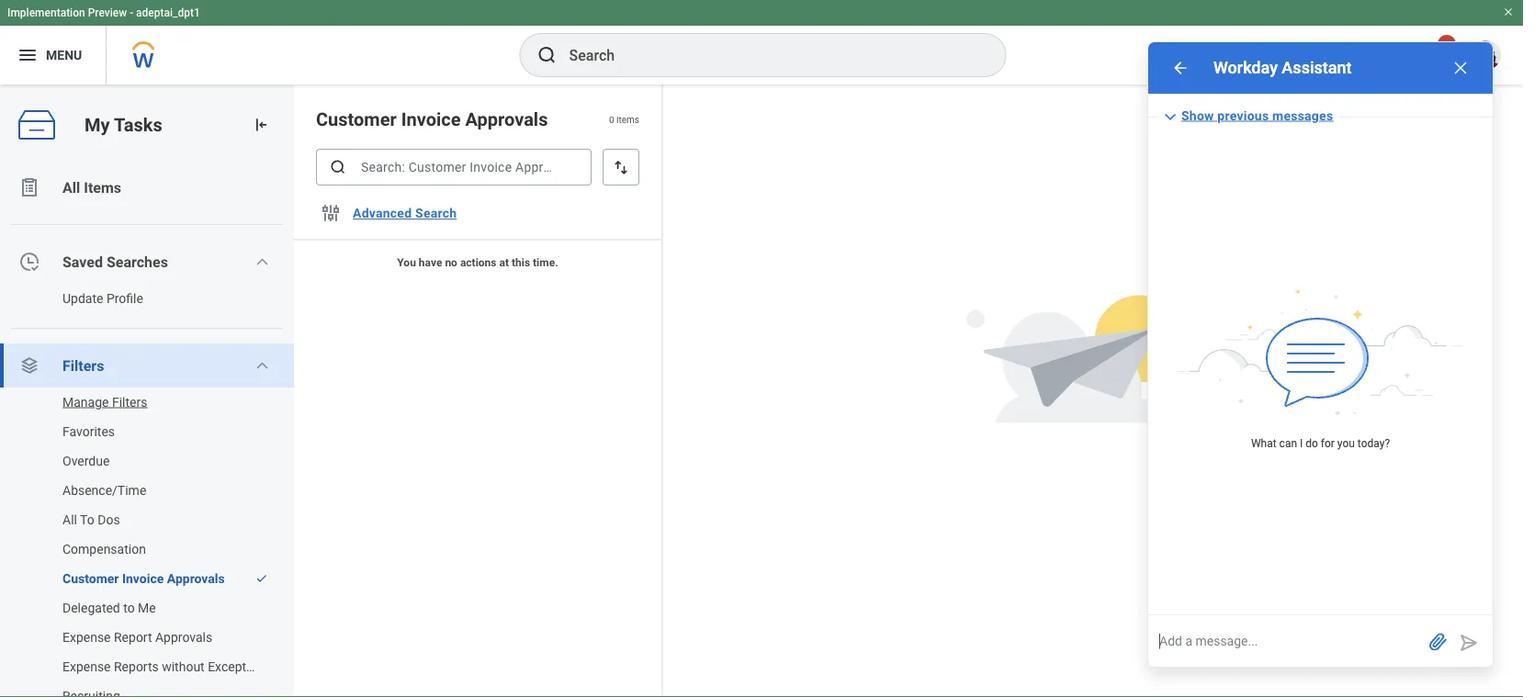 Task type: locate. For each thing, give the bounding box(es) containing it.
2 list from the top
[[0, 388, 294, 698]]

1 list from the top
[[0, 165, 294, 698]]

overdue
[[62, 454, 110, 469]]

all to dos
[[62, 512, 120, 528]]

implementation
[[7, 6, 85, 19]]

1 horizontal spatial my tasks element
[[1410, 35, 1461, 75]]

advanced search
[[353, 206, 457, 221]]

expense inside button
[[62, 659, 111, 675]]

approvals up the without
[[155, 630, 213, 645]]

messages
[[1273, 108, 1334, 123]]

0 horizontal spatial filters
[[62, 357, 104, 375]]

all inside button
[[62, 179, 80, 196]]

x image
[[1452, 59, 1471, 77]]

menu
[[46, 47, 82, 63]]

2 expense from the top
[[62, 659, 111, 675]]

my tasks element containing my tasks
[[0, 85, 294, 698]]

1 vertical spatial all
[[62, 512, 77, 528]]

customer invoice approvals inside 'button'
[[62, 571, 225, 586]]

1 horizontal spatial filters
[[112, 395, 147, 410]]

all left items
[[62, 179, 80, 196]]

all items
[[62, 179, 121, 196]]

clipboard image
[[18, 176, 40, 199]]

invoice up search: customer invoice approvals text field
[[401, 108, 461, 130]]

0 horizontal spatial invoice
[[122, 571, 164, 586]]

1 vertical spatial customer
[[62, 571, 119, 586]]

1 vertical spatial customer invoice approvals
[[62, 571, 225, 586]]

expense down delegated
[[62, 630, 111, 645]]

all items button
[[0, 165, 294, 210]]

1 vertical spatial approvals
[[167, 571, 225, 586]]

transformation import image
[[252, 116, 270, 134]]

1 horizontal spatial invoice
[[401, 108, 461, 130]]

compensation
[[62, 542, 146, 557]]

at
[[500, 256, 509, 269]]

chevron down small image
[[1160, 106, 1182, 128]]

today?
[[1358, 437, 1391, 450]]

compensation button
[[0, 535, 276, 564]]

0 vertical spatial customer
[[316, 108, 397, 130]]

you have no actions at this time.
[[397, 256, 558, 269]]

1 all from the top
[[62, 179, 80, 196]]

my tasks element
[[1410, 35, 1461, 75], [0, 85, 294, 698]]

approvals up search: customer invoice approvals text field
[[466, 108, 548, 130]]

approvals down compensation button
[[167, 571, 225, 586]]

list containing manage filters
[[0, 388, 294, 698]]

all for all to dos
[[62, 512, 77, 528]]

invoice down compensation button
[[122, 571, 164, 586]]

1 vertical spatial expense
[[62, 659, 111, 675]]

my
[[85, 114, 110, 136]]

expense for expense report approvals
[[62, 630, 111, 645]]

expense
[[62, 630, 111, 645], [62, 659, 111, 675]]

searches
[[107, 253, 168, 271]]

invoice
[[401, 108, 461, 130], [122, 571, 164, 586]]

1 vertical spatial filters
[[112, 395, 147, 410]]

0 vertical spatial approvals
[[466, 108, 548, 130]]

what can i do for you today?
[[1252, 437, 1391, 450]]

0 horizontal spatial customer invoice approvals
[[62, 571, 225, 586]]

0 vertical spatial invoice
[[401, 108, 461, 130]]

approvals
[[466, 108, 548, 130], [167, 571, 225, 586], [155, 630, 213, 645]]

my tasks
[[85, 114, 162, 136]]

favorites button
[[0, 417, 276, 447]]

all for all items
[[62, 179, 80, 196]]

1 expense from the top
[[62, 630, 111, 645]]

show
[[1182, 108, 1215, 123]]

1 vertical spatial my tasks element
[[0, 85, 294, 698]]

check image
[[256, 573, 268, 585]]

0 items
[[609, 114, 640, 125]]

absence/time button
[[0, 476, 276, 506]]

1 vertical spatial invoice
[[122, 571, 164, 586]]

0 vertical spatial customer invoice approvals
[[316, 108, 548, 130]]

configure image
[[320, 202, 342, 224]]

expense for expense reports without exceptions
[[62, 659, 111, 675]]

-
[[130, 6, 133, 19]]

0 horizontal spatial customer
[[62, 571, 119, 586]]

justify image
[[17, 44, 39, 66]]

send image
[[1459, 632, 1481, 654]]

Add a message... text field
[[1149, 616, 1424, 667]]

manage
[[62, 395, 109, 410]]

customer invoice approvals up me
[[62, 571, 225, 586]]

filters inside dropdown button
[[62, 357, 104, 375]]

sort image
[[612, 158, 631, 176]]

customer up delegated
[[62, 571, 119, 586]]

expense left the reports
[[62, 659, 111, 675]]

2 all from the top
[[62, 512, 77, 528]]

all inside button
[[62, 512, 77, 528]]

filters up favorites button
[[112, 395, 147, 410]]

0 vertical spatial filters
[[62, 357, 104, 375]]

delegated
[[62, 601, 120, 616]]

to
[[80, 512, 94, 528]]

application
[[1149, 616, 1494, 667]]

0 horizontal spatial my tasks element
[[0, 85, 294, 698]]

1 horizontal spatial customer invoice approvals
[[316, 108, 548, 130]]

actions
[[460, 256, 497, 269]]

filters up manage
[[62, 357, 104, 375]]

filters
[[62, 357, 104, 375], [112, 395, 147, 410]]

advanced
[[353, 206, 412, 221]]

expense reports without exceptions button
[[0, 653, 276, 682]]

all
[[62, 179, 80, 196], [62, 512, 77, 528]]

approvals inside customer invoice approvals 'button'
[[167, 571, 225, 586]]

approvals inside expense report approvals 'button'
[[155, 630, 213, 645]]

adeptai_dpt1
[[136, 6, 200, 19]]

delegated to me
[[62, 601, 156, 616]]

update
[[62, 291, 103, 306]]

perspective image
[[18, 355, 40, 377]]

all left to
[[62, 512, 77, 528]]

report
[[114, 630, 152, 645]]

reports
[[114, 659, 159, 675]]

Search: Customer Invoice Approvals text field
[[316, 149, 592, 186]]

what
[[1252, 437, 1277, 450]]

approvals for expense report approvals 'button'
[[155, 630, 213, 645]]

expense inside 'button'
[[62, 630, 111, 645]]

show previous messages
[[1182, 108, 1334, 123]]

2 vertical spatial approvals
[[155, 630, 213, 645]]

0 vertical spatial expense
[[62, 630, 111, 645]]

absence/time
[[62, 483, 146, 498]]

customer invoice approvals up search: customer invoice approvals text field
[[316, 108, 548, 130]]

search
[[415, 206, 457, 221]]

0 vertical spatial my tasks element
[[1410, 35, 1461, 75]]

1 horizontal spatial customer
[[316, 108, 397, 130]]

customer up search image
[[316, 108, 397, 130]]

0 vertical spatial all
[[62, 179, 80, 196]]

tasks
[[114, 114, 162, 136]]

customer
[[316, 108, 397, 130], [62, 571, 119, 586]]

you
[[397, 256, 416, 269]]

profile
[[107, 291, 143, 306]]

overdue button
[[0, 447, 276, 476]]

filters inside button
[[112, 395, 147, 410]]

list
[[0, 165, 294, 698], [0, 388, 294, 698]]

customer invoice approvals
[[316, 108, 548, 130], [62, 571, 225, 586]]



Task type: vqa. For each thing, say whether or not it's contained in the screenshot.
Required inside Maria Cardoza Required Learning Due Soon
no



Task type: describe. For each thing, give the bounding box(es) containing it.
expense report approvals
[[62, 630, 213, 645]]

expense reports without exceptions
[[62, 659, 271, 675]]

saved
[[62, 253, 103, 271]]

items
[[617, 114, 640, 125]]

to
[[123, 601, 135, 616]]

exceptions
[[208, 659, 271, 675]]

expense report approvals button
[[0, 623, 276, 653]]

all to dos button
[[0, 506, 276, 535]]

items
[[84, 179, 121, 196]]

search image
[[329, 158, 347, 176]]

customer inside item list element
[[316, 108, 397, 130]]

clock check image
[[18, 251, 40, 273]]

menu button
[[0, 26, 106, 85]]

workday
[[1214, 58, 1278, 78]]

chevron down image
[[255, 255, 270, 269]]

manage filters
[[62, 395, 147, 410]]

close environment banner image
[[1504, 6, 1515, 17]]

filters button
[[0, 344, 294, 388]]

customer invoice approvals inside item list element
[[316, 108, 548, 130]]

profile logan mcneil image
[[1472, 40, 1502, 74]]

update profile
[[62, 291, 143, 306]]

for
[[1321, 437, 1335, 450]]

you
[[1338, 437, 1356, 450]]

notifications element
[[1358, 35, 1410, 75]]

have
[[419, 256, 442, 269]]

workday assistant
[[1214, 58, 1352, 78]]

show previous messages button
[[1160, 102, 1339, 131]]

time.
[[533, 256, 558, 269]]

list containing all items
[[0, 165, 294, 698]]

workday assistant region
[[1149, 42, 1494, 667]]

menu banner
[[0, 0, 1524, 85]]

delegated to me button
[[0, 594, 276, 623]]

do
[[1306, 437, 1319, 450]]

update profile button
[[0, 284, 276, 313]]

preview
[[88, 6, 127, 19]]

i
[[1301, 437, 1304, 450]]

saved searches button
[[0, 240, 294, 284]]

search image
[[536, 44, 558, 66]]

approvals for customer invoice approvals 'button'
[[167, 571, 225, 586]]

customer inside customer invoice approvals 'button'
[[62, 571, 119, 586]]

0
[[609, 114, 615, 125]]

implementation preview -   adeptai_dpt1
[[7, 6, 200, 19]]

dos
[[98, 512, 120, 528]]

without
[[162, 659, 205, 675]]

invoice inside item list element
[[401, 108, 461, 130]]

approvals inside item list element
[[466, 108, 548, 130]]

Search Workday  search field
[[569, 35, 968, 75]]

item list element
[[294, 85, 664, 698]]

can
[[1280, 437, 1298, 450]]

assistant
[[1282, 58, 1352, 78]]

chevron down image
[[255, 358, 270, 373]]

this
[[512, 256, 530, 269]]

previous
[[1218, 108, 1270, 123]]

customer invoice approvals button
[[0, 564, 246, 594]]

manage filters button
[[0, 388, 276, 417]]

invoice inside 'button'
[[122, 571, 164, 586]]

saved searches
[[62, 253, 168, 271]]

upload clip image
[[1427, 631, 1449, 653]]

no
[[445, 256, 458, 269]]

me
[[138, 601, 156, 616]]

favorites
[[62, 424, 115, 439]]

arrow left image
[[1172, 59, 1190, 77]]

advanced search button
[[346, 195, 464, 232]]



